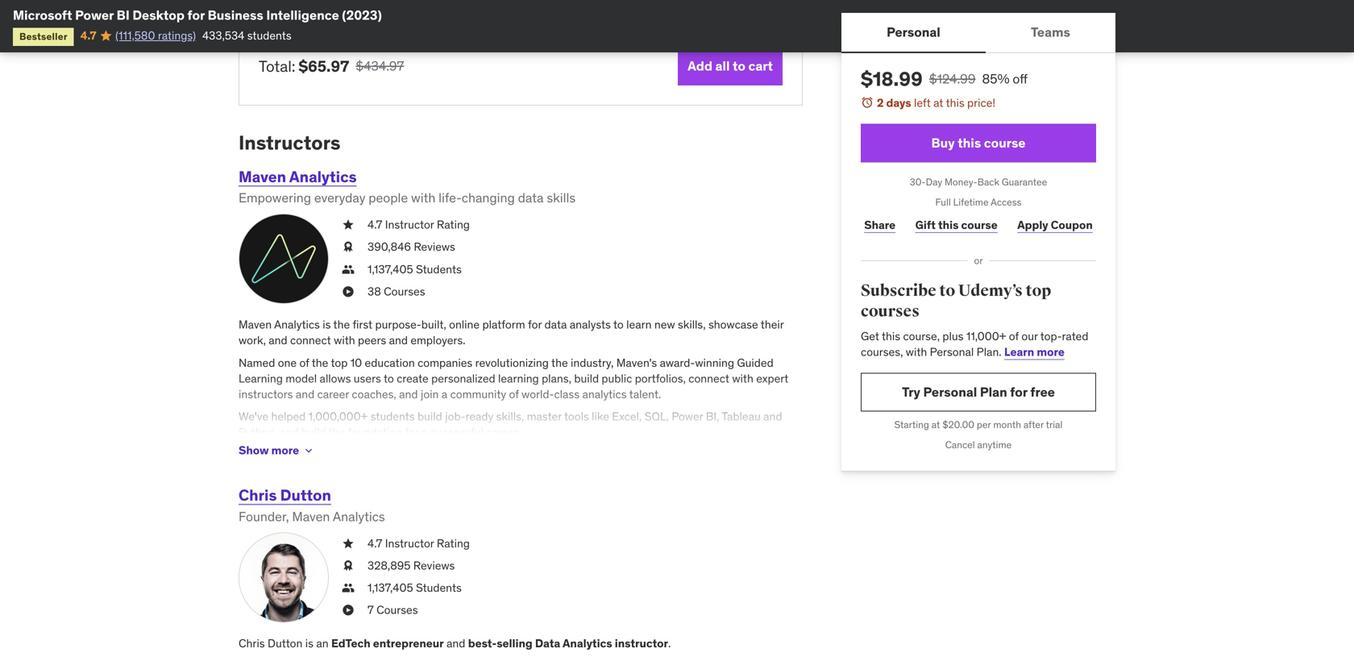 Task type: vqa. For each thing, say whether or not it's contained in the screenshot.
"About us" link
no



Task type: locate. For each thing, give the bounding box(es) containing it.
maven
[[239, 167, 286, 186], [239, 317, 272, 332], [292, 508, 330, 525]]

2 vertical spatial of
[[509, 387, 519, 401]]

tab list
[[842, 13, 1116, 53]]

instructor up '390,846 reviews'
[[385, 217, 434, 232]]

data left skills
[[518, 190, 544, 206]]

reviews right 328,895
[[413, 558, 455, 573]]

0 vertical spatial power
[[75, 7, 114, 23]]

1 horizontal spatial is
[[323, 317, 331, 332]]

1,137,405 students down '390,846 reviews'
[[368, 262, 462, 276]]

of down learning
[[509, 387, 519, 401]]

add all to cart button
[[678, 47, 783, 86]]

0 horizontal spatial connect
[[290, 333, 331, 348]]

0 vertical spatial 4.7 instructor rating
[[368, 217, 470, 232]]

1 instructor from the top
[[385, 217, 434, 232]]

0 horizontal spatial students
[[247, 28, 292, 43]]

all
[[716, 58, 730, 74]]

peers
[[358, 333, 386, 348]]

career.
[[486, 425, 521, 440]]

with inside maven analytics empowering everyday people with life-changing data skills
[[411, 190, 436, 206]]

people
[[369, 190, 408, 206]]

chris inside the chris dutton founder, maven analytics
[[239, 485, 277, 505]]

the
[[333, 317, 350, 332], [312, 355, 328, 370], [551, 355, 568, 370], [329, 425, 345, 440]]

dutton up founder,
[[280, 485, 331, 505]]

reviews for chris dutton
[[413, 558, 455, 573]]

30-
[[910, 176, 926, 188]]

chris dutton image
[[239, 532, 329, 623]]

0 vertical spatial at
[[934, 96, 944, 110]]

2 vertical spatial maven
[[292, 508, 330, 525]]

1 1,137,405 students from the top
[[368, 262, 462, 276]]

with down first
[[334, 333, 355, 348]]

maven analytics image
[[239, 214, 329, 304]]

buy this course button
[[861, 124, 1096, 163]]

maven analytics empowering everyday people with life-changing data skills
[[239, 167, 576, 206]]

guided
[[737, 355, 774, 370]]

winning
[[695, 355, 734, 370]]

reviews right 390,846
[[414, 240, 455, 254]]

0 vertical spatial course
[[984, 135, 1026, 151]]

1 vertical spatial dutton
[[268, 636, 303, 650]]

0 vertical spatial skills,
[[678, 317, 706, 332]]

1 4.7 instructor rating from the top
[[368, 217, 470, 232]]

anytime
[[978, 438, 1012, 451]]

maven up empowering
[[239, 167, 286, 186]]

2 instructor from the top
[[385, 536, 434, 550]]

xsmall image down everyday
[[342, 217, 355, 233]]

1 vertical spatial instructor
[[385, 536, 434, 550]]

4.7 instructor rating up 328,895 reviews at the left of page
[[368, 536, 470, 550]]

analytics up everyday
[[289, 167, 357, 186]]

2 1,137,405 from the top
[[368, 580, 413, 595]]

4.7 instructor rating
[[368, 217, 470, 232], [368, 536, 470, 550]]

rating up 328,895 reviews at the left of page
[[437, 536, 470, 550]]

1 vertical spatial course
[[961, 218, 998, 232]]

course
[[984, 135, 1026, 151], [961, 218, 998, 232]]

maven analytics link
[[239, 167, 357, 186]]

4 xsmall image from the top
[[342, 284, 355, 299]]

this inside button
[[958, 135, 981, 151]]

1 students from the top
[[416, 262, 462, 276]]

0 vertical spatial students
[[416, 262, 462, 276]]

data inside maven analytics empowering everyday people with life-changing data skills
[[518, 190, 544, 206]]

2 horizontal spatial of
[[1009, 329, 1019, 343]]

free
[[1031, 384, 1055, 400]]

for right platform
[[528, 317, 542, 332]]

2 1,137,405 students from the top
[[368, 580, 462, 595]]

day
[[926, 176, 943, 188]]

4.7 up 390,846
[[368, 217, 382, 232]]

30-day money-back guarantee full lifetime access
[[910, 176, 1047, 208]]

0 vertical spatial a
[[442, 387, 448, 401]]

data
[[535, 636, 560, 650]]

of inside the get this course, plus 11,000+ of our top-rated courses, with personal plan.
[[1009, 329, 1019, 343]]

students up foundation
[[371, 409, 415, 424]]

more right show
[[271, 443, 299, 458]]

1 vertical spatial maven
[[239, 317, 272, 332]]

reviews
[[414, 240, 455, 254], [413, 558, 455, 573]]

dutton for chris dutton is an edtech entrepreneur and best-selling data analytics instructor .
[[268, 636, 303, 650]]

0 vertical spatial reviews
[[414, 240, 455, 254]]

0 vertical spatial more
[[1037, 345, 1065, 359]]

xsmall image inside show more button
[[302, 444, 315, 457]]

0 vertical spatial rating
[[437, 217, 470, 232]]

a right join
[[442, 387, 448, 401]]

and
[[269, 333, 288, 348], [389, 333, 408, 348], [296, 387, 315, 401], [399, 387, 418, 401], [764, 409, 782, 424], [280, 425, 299, 440], [447, 636, 465, 650]]

analytics up one
[[274, 317, 320, 332]]

the up plans,
[[551, 355, 568, 370]]

dutton left an
[[268, 636, 303, 650]]

data left analysts
[[545, 317, 567, 332]]

0 vertical spatial xsmall image
[[302, 444, 315, 457]]

1,137,405 students for dutton
[[368, 580, 462, 595]]

students for dutton
[[416, 580, 462, 595]]

1 vertical spatial 1,137,405
[[368, 580, 413, 595]]

personal up $20.00
[[924, 384, 977, 400]]

1 1,137,405 from the top
[[368, 262, 413, 276]]

this for get
[[882, 329, 901, 343]]

1 vertical spatial personal
[[930, 345, 974, 359]]

courses right 38
[[384, 284, 425, 299]]

1 vertical spatial data
[[545, 317, 567, 332]]

students up total:
[[247, 28, 292, 43]]

course up the back
[[984, 135, 1026, 151]]

analytics up 328,895
[[333, 508, 385, 525]]

job-
[[445, 409, 466, 424]]

0 vertical spatial instructor
[[385, 217, 434, 232]]

1,137,405 for dutton
[[368, 580, 413, 595]]

1 vertical spatial skills,
[[496, 409, 524, 424]]

390,846
[[368, 240, 411, 254]]

1 vertical spatial 4.7
[[368, 217, 382, 232]]

personal up $18.99
[[887, 24, 941, 40]]

(2023)
[[342, 7, 382, 23]]

lifetime
[[953, 196, 989, 208]]

1,137,405 students down 328,895 reviews at the left of page
[[368, 580, 462, 595]]

community
[[450, 387, 506, 401]]

career
[[317, 387, 349, 401]]

1 horizontal spatial more
[[1037, 345, 1065, 359]]

build down '1,000,000+'
[[301, 425, 326, 440]]

instructor up 328,895 reviews at the left of page
[[385, 536, 434, 550]]

0 vertical spatial 1,137,405 students
[[368, 262, 462, 276]]

maven up the work,
[[239, 317, 272, 332]]

maven inside maven analytics is the first purpose-built, online platform for data analysts to learn new skills, showcase their work, and connect with peers and employers. named one of the top 10 education companies revolutionizing the industry, maven's award-winning guided learning model allows users to create personalized learning plans, build public portfolios, connect with expert instructors and career coaches, and join a community of world-class analytics talent. we've helped 1,000,000+ students build job-ready skills, master tools like excel, sql, power bi, tableau and python, and build the foundation for a successful career.
[[239, 317, 272, 332]]

0 vertical spatial top
[[1026, 281, 1051, 301]]

1 horizontal spatial data
[[545, 317, 567, 332]]

trial
[[1046, 418, 1063, 431]]

xsmall image left 7
[[342, 602, 355, 618]]

desktop
[[133, 7, 185, 23]]

power left the bi,
[[672, 409, 703, 424]]

course,
[[903, 329, 940, 343]]

employers.
[[411, 333, 466, 348]]

more down top- on the right of the page
[[1037, 345, 1065, 359]]

plan
[[980, 384, 1008, 400]]

is left first
[[323, 317, 331, 332]]

add all to cart
[[688, 58, 773, 74]]

0 horizontal spatial build
[[301, 425, 326, 440]]

award-
[[660, 355, 695, 370]]

to left udemy's
[[940, 281, 955, 301]]

11,000+
[[967, 329, 1006, 343]]

0 vertical spatial maven
[[239, 167, 286, 186]]

and up one
[[269, 333, 288, 348]]

1,137,405 down 390,846
[[368, 262, 413, 276]]

xsmall image up first
[[342, 261, 355, 277]]

with down course,
[[906, 345, 927, 359]]

2 chris from the top
[[239, 636, 265, 650]]

build down join
[[418, 409, 442, 424]]

left
[[914, 96, 931, 110]]

1 vertical spatial reviews
[[413, 558, 455, 573]]

education
[[365, 355, 415, 370]]

with down guided
[[732, 371, 754, 386]]

month
[[993, 418, 1021, 431]]

to right all
[[733, 58, 746, 74]]

chris dutton is an edtech entrepreneur and best-selling data analytics instructor .
[[239, 636, 671, 650]]

for left free
[[1010, 384, 1028, 400]]

dutton inside the chris dutton founder, maven analytics
[[280, 485, 331, 505]]

this up courses,
[[882, 329, 901, 343]]

0 vertical spatial is
[[323, 317, 331, 332]]

1 vertical spatial at
[[932, 418, 940, 431]]

1 vertical spatial xsmall image
[[342, 558, 355, 574]]

1 vertical spatial rating
[[437, 536, 470, 550]]

with left life-
[[411, 190, 436, 206]]

1,137,405 for analytics
[[368, 262, 413, 276]]

328,895 reviews
[[368, 558, 455, 573]]

1 vertical spatial students
[[371, 409, 415, 424]]

1 rating from the top
[[437, 217, 470, 232]]

this down $124.99
[[946, 96, 965, 110]]

1 vertical spatial chris
[[239, 636, 265, 650]]

students down '390,846 reviews'
[[416, 262, 462, 276]]

xsmall image
[[302, 444, 315, 457], [342, 558, 355, 574]]

analytics inside the chris dutton founder, maven analytics
[[333, 508, 385, 525]]

0 horizontal spatial data
[[518, 190, 544, 206]]

2 rating from the top
[[437, 536, 470, 550]]

1,137,405 down 328,895
[[368, 580, 413, 595]]

top up allows
[[331, 355, 348, 370]]

more inside button
[[271, 443, 299, 458]]

2
[[877, 96, 884, 110]]

course inside button
[[984, 135, 1026, 151]]

join
[[421, 387, 439, 401]]

courses for maven analytics
[[384, 284, 425, 299]]

subscribe
[[861, 281, 937, 301]]

for up ratings)
[[187, 7, 205, 23]]

xsmall image
[[342, 217, 355, 233], [342, 239, 355, 255], [342, 261, 355, 277], [342, 284, 355, 299], [342, 536, 355, 551], [342, 580, 355, 596], [342, 602, 355, 618]]

personal down plus
[[930, 345, 974, 359]]

0 vertical spatial of
[[1009, 329, 1019, 343]]

a
[[442, 387, 448, 401], [422, 425, 428, 440]]

of up model
[[299, 355, 309, 370]]

personal inside the get this course, plus 11,000+ of our top-rated courses, with personal plan.
[[930, 345, 974, 359]]

maven inside maven analytics empowering everyday people with life-changing data skills
[[239, 167, 286, 186]]

4.7 up 328,895
[[368, 536, 382, 550]]

share
[[864, 218, 896, 232]]

top up our
[[1026, 281, 1051, 301]]

create
[[397, 371, 429, 386]]

0 vertical spatial build
[[574, 371, 599, 386]]

0 vertical spatial courses
[[384, 284, 425, 299]]

rating down life-
[[437, 217, 470, 232]]

one
[[278, 355, 297, 370]]

learn more link
[[1005, 345, 1065, 359]]

1 vertical spatial of
[[299, 355, 309, 370]]

1 horizontal spatial skills,
[[678, 317, 706, 332]]

this right buy
[[958, 135, 981, 151]]

1 vertical spatial students
[[416, 580, 462, 595]]

per
[[977, 418, 991, 431]]

plan.
[[977, 345, 1002, 359]]

power
[[75, 7, 114, 23], [672, 409, 703, 424]]

$434.97
[[356, 58, 404, 74]]

maven down chris dutton "link"
[[292, 508, 330, 525]]

build down the industry,
[[574, 371, 599, 386]]

0 horizontal spatial of
[[299, 355, 309, 370]]

starting at $20.00 per month after trial cancel anytime
[[895, 418, 1063, 451]]

0 horizontal spatial skills,
[[496, 409, 524, 424]]

1 horizontal spatial students
[[371, 409, 415, 424]]

0 vertical spatial 1,137,405
[[368, 262, 413, 276]]

xsmall image left 390,846
[[342, 239, 355, 255]]

instructor for analytics
[[385, 217, 434, 232]]

connect up one
[[290, 333, 331, 348]]

1,137,405 students for analytics
[[368, 262, 462, 276]]

xsmall image left 38
[[342, 284, 355, 299]]

0 vertical spatial personal
[[887, 24, 941, 40]]

and down helped
[[280, 425, 299, 440]]

1 xsmall image from the top
[[342, 217, 355, 233]]

reviews for maven analytics
[[414, 240, 455, 254]]

chris for chris dutton is an edtech entrepreneur and best-selling data analytics instructor .
[[239, 636, 265, 650]]

courses right 7
[[377, 603, 418, 617]]

1 chris from the top
[[239, 485, 277, 505]]

1 vertical spatial power
[[672, 409, 703, 424]]

this inside the get this course, plus 11,000+ of our top-rated courses, with personal plan.
[[882, 329, 901, 343]]

share button
[[861, 209, 899, 241]]

xsmall image down helped
[[302, 444, 315, 457]]

0 horizontal spatial xsmall image
[[302, 444, 315, 457]]

with inside the get this course, plus 11,000+ of our top-rated courses, with personal plan.
[[906, 345, 927, 359]]

7 xsmall image from the top
[[342, 602, 355, 618]]

allows
[[320, 371, 351, 386]]

1 vertical spatial 1,137,405 students
[[368, 580, 462, 595]]

tools
[[564, 409, 589, 424]]

2 xsmall image from the top
[[342, 239, 355, 255]]

connect down winning
[[689, 371, 730, 386]]

xsmall image down the chris dutton founder, maven analytics
[[342, 536, 355, 551]]

personal
[[887, 24, 941, 40], [930, 345, 974, 359], [924, 384, 977, 400]]

data
[[518, 190, 544, 206], [545, 317, 567, 332]]

bestseller
[[19, 30, 68, 43]]

1 horizontal spatial top
[[1026, 281, 1051, 301]]

world-
[[522, 387, 554, 401]]

xsmall image left 328,895
[[342, 558, 355, 574]]

skills, right new
[[678, 317, 706, 332]]

0 vertical spatial chris
[[239, 485, 277, 505]]

1 vertical spatial more
[[271, 443, 299, 458]]

0 horizontal spatial more
[[271, 443, 299, 458]]

analytics
[[582, 387, 627, 401]]

connect
[[290, 333, 331, 348], [689, 371, 730, 386]]

1 horizontal spatial connect
[[689, 371, 730, 386]]

to
[[733, 58, 746, 74], [940, 281, 955, 301], [614, 317, 624, 332], [384, 371, 394, 386]]

top inside maven analytics is the first purpose-built, online platform for data analysts to learn new skills, showcase their work, and connect with peers and employers. named one of the top 10 education companies revolutionizing the industry, maven's award-winning guided learning model allows users to create personalized learning plans, build public portfolios, connect with expert instructors and career coaches, and join a community of world-class analytics talent. we've helped 1,000,000+ students build job-ready skills, master tools like excel, sql, power bi, tableau and python, and build the foundation for a successful career.
[[331, 355, 348, 370]]

4.7 instructor rating up '390,846 reviews'
[[368, 217, 470, 232]]

0 horizontal spatial a
[[422, 425, 428, 440]]

1,137,405 students
[[368, 262, 462, 276], [368, 580, 462, 595]]

showcase
[[709, 317, 758, 332]]

1,137,405
[[368, 262, 413, 276], [368, 580, 413, 595]]

1 vertical spatial courses
[[377, 603, 418, 617]]

2 vertical spatial 4.7
[[368, 536, 382, 550]]

is left an
[[305, 636, 314, 650]]

apply coupon button
[[1014, 209, 1096, 241]]

1 vertical spatial is
[[305, 636, 314, 650]]

power left bi
[[75, 7, 114, 23]]

chris
[[239, 485, 277, 505], [239, 636, 265, 650]]

0 vertical spatial data
[[518, 190, 544, 206]]

build
[[574, 371, 599, 386], [418, 409, 442, 424], [301, 425, 326, 440]]

course down "lifetime"
[[961, 218, 998, 232]]

skills, up career.
[[496, 409, 524, 424]]

students down 328,895 reviews at the left of page
[[416, 580, 462, 595]]

is inside maven analytics is the first purpose-built, online platform for data analysts to learn new skills, showcase their work, and connect with peers and employers. named one of the top 10 education companies revolutionizing the industry, maven's award-winning guided learning model allows users to create personalized learning plans, build public portfolios, connect with expert instructors and career coaches, and join a community of world-class analytics talent. we've helped 1,000,000+ students build job-ready skills, master tools like excel, sql, power bi, tableau and python, and build the foundation for a successful career.
[[323, 317, 331, 332]]

price!
[[967, 96, 996, 110]]

to inside subscribe to udemy's top courses
[[940, 281, 955, 301]]

1 horizontal spatial power
[[672, 409, 703, 424]]

online
[[449, 317, 480, 332]]

xsmall image up edtech
[[342, 580, 355, 596]]

1 horizontal spatial build
[[418, 409, 442, 424]]

personal inside button
[[887, 24, 941, 40]]

4.7 right "bestseller"
[[80, 28, 96, 43]]

users
[[354, 371, 381, 386]]

2 students from the top
[[416, 580, 462, 595]]

instructor
[[385, 217, 434, 232], [385, 536, 434, 550]]

1 vertical spatial 4.7 instructor rating
[[368, 536, 470, 550]]

at right left
[[934, 96, 944, 110]]

students for analytics
[[416, 262, 462, 276]]

foundation
[[348, 425, 402, 440]]

a left successful
[[422, 425, 428, 440]]

and down the purpose-
[[389, 333, 408, 348]]

0 horizontal spatial top
[[331, 355, 348, 370]]

2 4.7 instructor rating from the top
[[368, 536, 470, 550]]

2 vertical spatial personal
[[924, 384, 977, 400]]

bi
[[117, 7, 130, 23]]

at left $20.00
[[932, 418, 940, 431]]

this right gift
[[938, 218, 959, 232]]

0 vertical spatial students
[[247, 28, 292, 43]]

tab list containing personal
[[842, 13, 1116, 53]]

4.7 instructor rating for chris dutton
[[368, 536, 470, 550]]

chris left an
[[239, 636, 265, 650]]

maven for maven analytics is the first purpose-built, online platform for data analysts to learn new skills, showcase their work, and connect with peers and employers. named one of the top 10 education companies revolutionizing the industry, maven's award-winning guided learning model allows users to create personalized learning plans, build public portfolios, connect with expert instructors and career coaches, and join a community of world-class analytics talent. we've helped 1,000,000+ students build job-ready skills, master tools like excel, sql, power bi, tableau and python, and build the foundation for a successful career.
[[239, 317, 272, 332]]

0 horizontal spatial is
[[305, 636, 314, 650]]

1 vertical spatial top
[[331, 355, 348, 370]]

everyday
[[314, 190, 366, 206]]

0 vertical spatial dutton
[[280, 485, 331, 505]]

of left our
[[1009, 329, 1019, 343]]

chris up founder,
[[239, 485, 277, 505]]



Task type: describe. For each thing, give the bounding box(es) containing it.
this for gift
[[938, 218, 959, 232]]

courses
[[861, 302, 920, 321]]

maven's
[[617, 355, 657, 370]]

4.7 for chris dutton
[[368, 536, 382, 550]]

power inside maven analytics is the first purpose-built, online platform for data analysts to learn new skills, showcase their work, and connect with peers and employers. named one of the top 10 education companies revolutionizing the industry, maven's award-winning guided learning model allows users to create personalized learning plans, build public portfolios, connect with expert instructors and career coaches, and join a community of world-class analytics talent. we've helped 1,000,000+ students build job-ready skills, master tools like excel, sql, power bi, tableau and python, and build the foundation for a successful career.
[[672, 409, 703, 424]]

to down the education
[[384, 371, 394, 386]]

and down model
[[296, 387, 315, 401]]

1 horizontal spatial of
[[509, 387, 519, 401]]

coaches,
[[352, 387, 396, 401]]

their
[[761, 317, 784, 332]]

2 horizontal spatial build
[[574, 371, 599, 386]]

model
[[286, 371, 317, 386]]

we've
[[239, 409, 269, 424]]

more for show more
[[271, 443, 299, 458]]

rated
[[1062, 329, 1089, 343]]

more for learn more
[[1037, 345, 1065, 359]]

is for an
[[305, 636, 314, 650]]

for inside try personal plan for free link
[[1010, 384, 1028, 400]]

bi,
[[706, 409, 719, 424]]

new
[[655, 317, 675, 332]]

ratings)
[[158, 28, 196, 43]]

dutton for chris dutton founder, maven analytics
[[280, 485, 331, 505]]

try personal plan for free
[[902, 384, 1055, 400]]

full
[[936, 196, 951, 208]]

show
[[239, 443, 269, 458]]

328,895
[[368, 558, 411, 573]]

gift this course link
[[912, 209, 1001, 241]]

$20.00
[[943, 418, 975, 431]]

class
[[554, 387, 580, 401]]

try
[[902, 384, 921, 400]]

1 vertical spatial connect
[[689, 371, 730, 386]]

maven analytics is the first purpose-built, online platform for data analysts to learn new skills, showcase their work, and connect with peers and employers. named one of the top 10 education companies revolutionizing the industry, maven's award-winning guided learning model allows users to create personalized learning plans, build public portfolios, connect with expert instructors and career coaches, and join a community of world-class analytics talent. we've helped 1,000,000+ students build job-ready skills, master tools like excel, sql, power bi, tableau and python, and build the foundation for a successful career.
[[239, 317, 789, 440]]

$124.99
[[929, 71, 976, 87]]

or
[[974, 255, 983, 267]]

7
[[368, 603, 374, 617]]

1 horizontal spatial xsmall image
[[342, 558, 355, 574]]

the down '1,000,000+'
[[329, 425, 345, 440]]

learning
[[239, 371, 283, 386]]

try personal plan for free link
[[861, 373, 1096, 412]]

1 horizontal spatial a
[[442, 387, 448, 401]]

work,
[[239, 333, 266, 348]]

and down create
[[399, 387, 418, 401]]

edtech
[[331, 636, 371, 650]]

433,534 students
[[202, 28, 292, 43]]

instructor
[[615, 636, 668, 650]]

38
[[368, 284, 381, 299]]

2 vertical spatial build
[[301, 425, 326, 440]]

courses for chris dutton
[[377, 603, 418, 617]]

teams button
[[986, 13, 1116, 52]]

chris dutton founder, maven analytics
[[239, 485, 385, 525]]

rating for analytics
[[437, 217, 470, 232]]

students inside maven analytics is the first purpose-built, online platform for data analysts to learn new skills, showcase their work, and connect with peers and employers. named one of the top 10 education companies revolutionizing the industry, maven's award-winning guided learning model allows users to create personalized learning plans, build public portfolios, connect with expert instructors and career coaches, and join a community of world-class analytics talent. we've helped 1,000,000+ students build job-ready skills, master tools like excel, sql, power bi, tableau and python, and build the foundation for a successful career.
[[371, 409, 415, 424]]

off
[[1013, 71, 1028, 87]]

built,
[[421, 317, 446, 332]]

0 vertical spatial 4.7
[[80, 28, 96, 43]]

4.7 instructor rating for maven analytics
[[368, 217, 470, 232]]

after
[[1024, 418, 1044, 431]]

1 vertical spatial build
[[418, 409, 442, 424]]

our
[[1022, 329, 1038, 343]]

alarm image
[[861, 96, 874, 109]]

analytics inside maven analytics is the first purpose-built, online platform for data analysts to learn new skills, showcase their work, and connect with peers and employers. named one of the top 10 education companies revolutionizing the industry, maven's award-winning guided learning model allows users to create personalized learning plans, build public portfolios, connect with expert instructors and career coaches, and join a community of world-class analytics talent. we've helped 1,000,000+ students build job-ready skills, master tools like excel, sql, power bi, tableau and python, and build the foundation for a successful career.
[[274, 317, 320, 332]]

analytics inside maven analytics empowering everyday people with life-changing data skills
[[289, 167, 357, 186]]

starting
[[895, 418, 929, 431]]

total: $65.97 $434.97
[[259, 56, 404, 76]]

0 horizontal spatial power
[[75, 7, 114, 23]]

like
[[592, 409, 609, 424]]

2 days left at this price!
[[877, 96, 996, 110]]

master
[[527, 409, 562, 424]]

course for gift this course
[[961, 218, 998, 232]]

platform
[[483, 317, 525, 332]]

3 xsmall image from the top
[[342, 261, 355, 277]]

personal button
[[842, 13, 986, 52]]

rating for dutton
[[437, 536, 470, 550]]

days
[[886, 96, 911, 110]]

5 xsmall image from the top
[[342, 536, 355, 551]]

.
[[668, 636, 671, 650]]

this for buy
[[958, 135, 981, 151]]

85%
[[982, 71, 1010, 87]]

an
[[316, 636, 329, 650]]

433,534
[[202, 28, 245, 43]]

maven for maven analytics empowering everyday people with life-changing data skills
[[239, 167, 286, 186]]

analytics right data at the bottom
[[563, 636, 612, 650]]

$65.97
[[299, 57, 349, 76]]

and left best-
[[447, 636, 465, 650]]

entrepreneur
[[373, 636, 444, 650]]

life-
[[439, 190, 462, 206]]

money-
[[945, 176, 978, 188]]

talent.
[[629, 387, 661, 401]]

1 vertical spatial a
[[422, 425, 428, 440]]

microsoft power bi desktop for business intelligence (2023)
[[13, 7, 382, 23]]

expert
[[756, 371, 789, 386]]

helped
[[271, 409, 306, 424]]

access
[[991, 196, 1022, 208]]

to inside button
[[733, 58, 746, 74]]

instructors
[[239, 387, 293, 401]]

intelligence
[[266, 7, 339, 23]]

learn
[[1005, 345, 1035, 359]]

business
[[208, 7, 263, 23]]

ready
[[466, 409, 494, 424]]

plus
[[943, 329, 964, 343]]

and right tableau
[[764, 409, 782, 424]]

data inside maven analytics is the first purpose-built, online platform for data analysts to learn new skills, showcase their work, and connect with peers and employers. named one of the top 10 education companies revolutionizing the industry, maven's award-winning guided learning model allows users to create personalized learning plans, build public portfolios, connect with expert instructors and career coaches, and join a community of world-class analytics talent. we've helped 1,000,000+ students build job-ready skills, master tools like excel, sql, power bi, tableau and python, and build the foundation for a successful career.
[[545, 317, 567, 332]]

teams
[[1031, 24, 1071, 40]]

buy
[[932, 135, 955, 151]]

at inside starting at $20.00 per month after trial cancel anytime
[[932, 418, 940, 431]]

successful
[[430, 425, 484, 440]]

founder,
[[239, 508, 289, 525]]

0 vertical spatial connect
[[290, 333, 331, 348]]

portfolios,
[[635, 371, 686, 386]]

top inside subscribe to udemy's top courses
[[1026, 281, 1051, 301]]

apply
[[1018, 218, 1049, 232]]

maven inside the chris dutton founder, maven analytics
[[292, 508, 330, 525]]

python,
[[239, 425, 277, 440]]

buy this course
[[932, 135, 1026, 151]]

4.7 for maven analytics
[[368, 217, 382, 232]]

gift this course
[[916, 218, 998, 232]]

course for buy this course
[[984, 135, 1026, 151]]

analysts
[[570, 317, 611, 332]]

is for the
[[323, 317, 331, 332]]

companies
[[418, 355, 473, 370]]

add
[[688, 58, 713, 74]]

selling
[[497, 636, 533, 650]]

for right foundation
[[405, 425, 419, 440]]

chris for chris dutton founder, maven analytics
[[239, 485, 277, 505]]

the left first
[[333, 317, 350, 332]]

skills
[[547, 190, 576, 206]]

the up allows
[[312, 355, 328, 370]]

instructor for dutton
[[385, 536, 434, 550]]

microsoft
[[13, 7, 72, 23]]

named
[[239, 355, 275, 370]]

guarantee
[[1002, 176, 1047, 188]]

6 xsmall image from the top
[[342, 580, 355, 596]]

get this course, plus 11,000+ of our top-rated courses, with personal plan.
[[861, 329, 1089, 359]]

to left learn
[[614, 317, 624, 332]]



